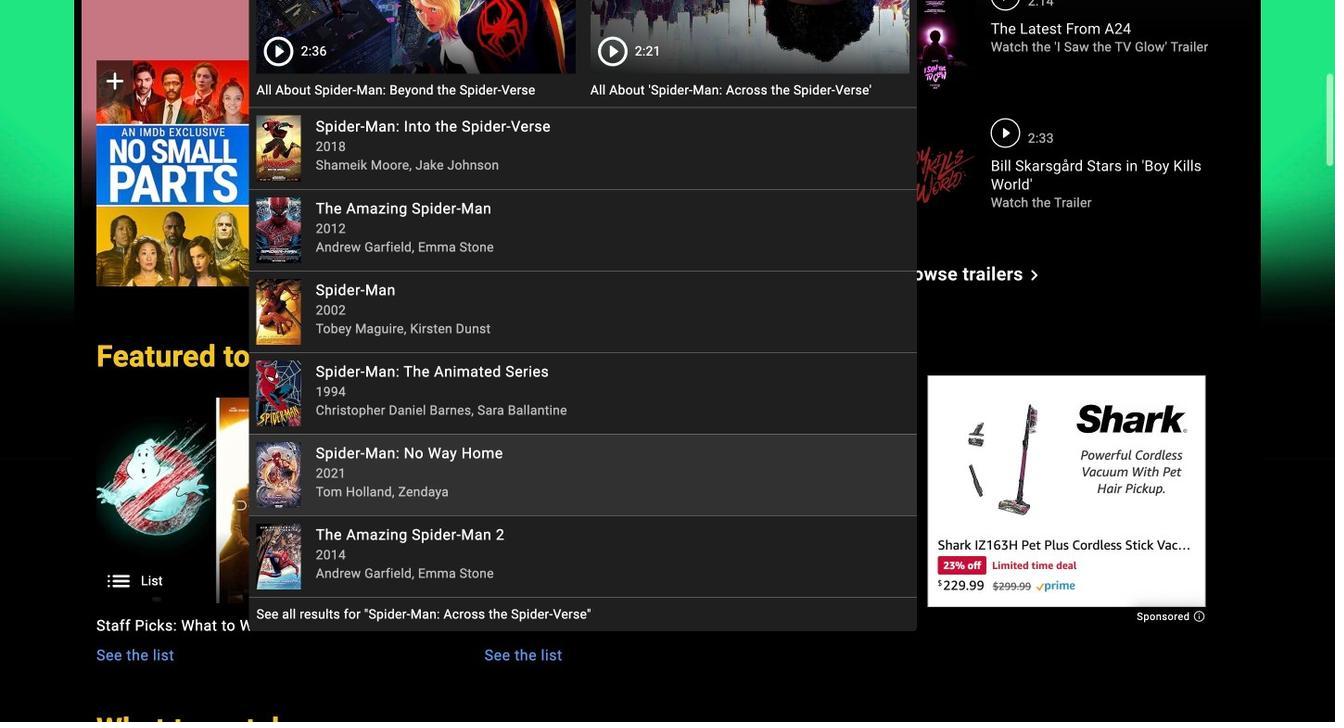Task type: describe. For each thing, give the bounding box(es) containing it.
spider-man: into the spider-verse image
[[257, 116, 301, 182]]

3 production art image from the left
[[873, 398, 1239, 604]]

all about 'spider-man: across the spider-verse' image
[[591, 0, 910, 74]]

2 production art image from the left
[[485, 398, 851, 604]]

spider-man: the animated series image
[[257, 361, 301, 427]]

spider-man: no way home image
[[257, 442, 301, 508]]

zendaya: from "shake it up" to 'dune: part two' image
[[82, 0, 869, 222]]

spider man image
[[257, 279, 301, 345]]

i saw the tv glow image
[[895, 0, 976, 100]]



Task type: locate. For each thing, give the bounding box(es) containing it.
the amazing spider-man 2 image
[[257, 524, 301, 590]]

the amazing spider-man image
[[257, 197, 301, 263]]

1 production art image from the left
[[96, 398, 462, 604]]

list box
[[249, 0, 917, 632]]

boy kills world image
[[895, 116, 976, 237]]

production art image
[[96, 398, 462, 604], [485, 398, 851, 604], [873, 398, 1239, 604]]

group
[[82, 0, 869, 287], [257, 0, 576, 74], [591, 0, 910, 74], [96, 60, 249, 287], [74, 398, 1239, 667], [96, 398, 462, 667], [96, 398, 462, 604], [485, 398, 851, 667], [485, 398, 851, 604], [873, 398, 1239, 667], [873, 398, 1239, 604]]

1 option from the top
[[249, 434, 917, 516]]

0 vertical spatial option
[[249, 434, 917, 516]]

chevron right image
[[1024, 264, 1046, 287]]

0 horizontal spatial production art image
[[96, 398, 462, 604]]

option
[[249, 434, 917, 516], [249, 597, 917, 632]]

all about spider-man: beyond the spider-verse image
[[257, 0, 576, 74]]

imdb exclusive #181: zendaya image
[[96, 60, 249, 287], [96, 60, 249, 287]]

2 horizontal spatial production art image
[[873, 398, 1239, 604]]

1 horizontal spatial production art image
[[485, 398, 851, 604]]

zendaya: from "shake it up" to 'dune: part two' element
[[82, 0, 869, 287]]

1 vertical spatial option
[[249, 597, 917, 632]]

2 option from the top
[[249, 597, 917, 632]]



Task type: vqa. For each thing, say whether or not it's contained in the screenshot.
Zendaya: From "Shake It Up" to 'Dune: Part Two' element
yes



